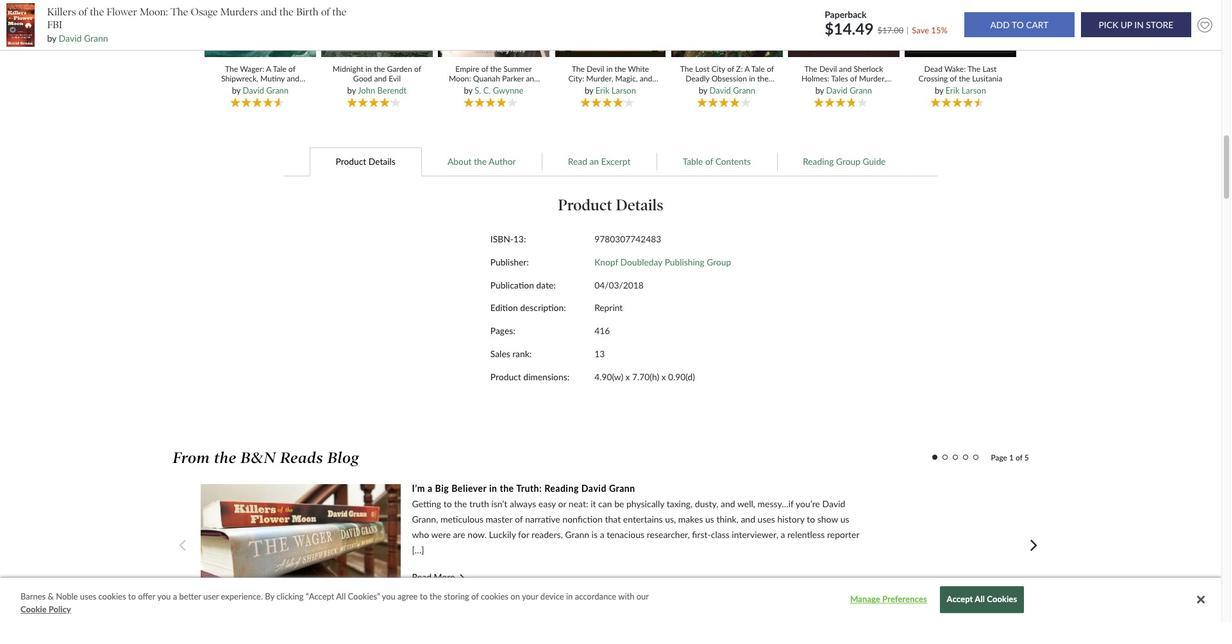 Task type: vqa. For each thing, say whether or not it's contained in the screenshot.


Task type: describe. For each thing, give the bounding box(es) containing it.
deadly
[[686, 74, 710, 83]]

0.90(d)
[[668, 371, 695, 382]]

grann inside the lost city of z: a tale of deadly obsession in the amazon element
[[733, 85, 755, 96]]

by inside the devil in the white city: murder, magic, and madness at the fair that changed america element
[[585, 85, 593, 96]]

the for the wager: a tale of shipwreck, mutiny and murder (2023 b&n author of the year)
[[225, 64, 238, 73]]

the lost city of z: a tale of deadly obsession in the amazon element
[[670, 0, 788, 110]]

publishing
[[665, 257, 705, 267]]

product details inside 'tab list'
[[336, 156, 396, 167]]

product inside 'tab list'
[[336, 156, 366, 167]]

david grann link down fbi
[[59, 33, 108, 44]]

1 us from the left
[[705, 514, 714, 525]]

all inside the barnes & noble uses cookies to offer you a better user experience. by clicking "accept all cookies" you agree to the storing of cookies on your device in accordance with our cookie policy
[[336, 591, 346, 601]]

product details link
[[310, 147, 422, 176]]

the inside killers of the flower moon: the osage murders and the birth of the fbi by david grann
[[171, 6, 188, 18]]

be
[[614, 498, 624, 509]]

13
[[595, 348, 605, 359]]

murder, inside the devil in the white city: murder, magic, and madness at the fair that changed america
[[586, 74, 613, 83]]

of inside dead wake: the last crossing of the lusitania by erik larson
[[950, 74, 957, 83]]

a right "is"
[[600, 529, 604, 540]]

accept all cookies button
[[940, 587, 1024, 613]]

the inside the wager: a tale of shipwreck, mutiny and murder (2023 b&n author of the year)
[[250, 93, 261, 103]]

4.90(w)
[[595, 371, 623, 382]]

wake:
[[945, 64, 966, 73]]

holmes:
[[802, 74, 830, 83]]

and down tales
[[836, 83, 849, 93]]

master
[[486, 514, 513, 525]]

are
[[453, 529, 465, 540]]

white
[[628, 64, 649, 73]]

dead
[[924, 64, 943, 73]]

read more link
[[412, 571, 918, 582]]

publication date:
[[490, 279, 556, 290]]

truth
[[469, 498, 489, 509]]

1 cookies from the left
[[98, 591, 126, 601]]

of inside the i'm a big believer in the truth: reading david grann getting to the truth isn't always easy or neat: it can be physically taxing, dusty, and well, messy…if you're david grann, meticulous master of narrative nonfiction that entertains us, makes us think, and uses history to show us who were are now. luckily for readers, grann is a tenacious researcher, first-class interviewer, a relentless reporter […]
[[515, 514, 523, 525]]

david inside the devil and sherlock holmes: tales of murder, madness, and obsession element
[[826, 85, 848, 96]]

lusitania
[[972, 74, 1002, 83]]

product details inside tab panel
[[558, 196, 663, 214]]

doubleday
[[620, 257, 662, 267]]

by s. c. gwynne
[[464, 85, 524, 96]]

author inside about the author link
[[489, 156, 516, 167]]

with
[[618, 591, 634, 601]]

killers
[[47, 6, 76, 18]]

grann inside the devil and sherlock holmes: tales of murder, madness, and obsession element
[[850, 85, 872, 96]]

tale inside the wager: a tale of shipwreck, mutiny and murder (2023 b&n author of the year)
[[273, 64, 286, 73]]

midnight in the garden of good and evil link
[[329, 64, 425, 83]]

knopf doubleday publishing group
[[595, 257, 731, 267]]

i'm
[[412, 483, 425, 494]]

well,
[[737, 498, 755, 509]]

on
[[511, 591, 520, 601]]

david grann link for the lost city of z: a tale of deadly obsession in the amazon
[[710, 85, 755, 96]]

7.70(h)
[[632, 371, 659, 382]]

grann,
[[412, 514, 438, 525]]

group inside product details tab panel
[[707, 257, 731, 267]]

getting
[[412, 498, 441, 509]]

from the b&n reads blog
[[173, 449, 360, 467]]

midnight in the garden of good and evil by john berendt
[[333, 64, 421, 96]]

a down history
[[781, 529, 785, 540]]

description:
[[520, 302, 566, 313]]

grann inside killers of the flower moon: the osage murders and the birth of the fbi by david grann
[[84, 33, 108, 44]]

now.
[[468, 529, 487, 540]]

read for read an excerpt
[[568, 156, 587, 167]]

of inside midnight in the garden of good and evil by john berendt
[[414, 64, 421, 73]]

barnes
[[21, 591, 46, 601]]

the lost city of z: a tale of deadly obsession in the amazon link
[[680, 64, 775, 93]]

reading inside 'tab list'
[[803, 156, 834, 167]]

mutiny
[[260, 74, 285, 83]]

the devil and sherlock holmes: tales of murder, madness, and obsession
[[802, 64, 886, 93]]

and down well,
[[741, 514, 755, 525]]

isbn-
[[490, 234, 514, 245]]

from
[[173, 449, 210, 467]]

the devil in the white city: murder, magic, and madness at the fair that changed america image
[[555, 0, 666, 58]]

to down you're at the bottom right
[[807, 514, 815, 525]]

luckily
[[489, 529, 516, 540]]

2 cookies from the left
[[481, 591, 509, 601]]

for
[[518, 529, 529, 540]]

13:
[[514, 234, 526, 245]]

by inside the devil and sherlock holmes: tales of murder, madness, and obsession element
[[815, 85, 824, 96]]

neat:
[[569, 498, 588, 509]]

your
[[522, 591, 538, 601]]

in inside the barnes & noble uses cookies to offer you a better user experience. by clicking "accept all cookies" you agree to the storing of cookies on your device in accordance with our cookie policy
[[566, 591, 573, 601]]

rank:
[[512, 348, 532, 359]]

birth
[[296, 6, 318, 18]]

and inside the devil in the white city: murder, magic, and madness at the fair that changed america
[[640, 74, 652, 83]]

2 us from the left
[[841, 514, 849, 525]]

details inside 'tab list'
[[369, 156, 396, 167]]

accept
[[947, 594, 973, 605]]

5
[[1025, 453, 1029, 463]]

experience.
[[221, 591, 263, 601]]

obsession inside the lost city of z: a tale of deadly obsession in the amazon
[[712, 74, 747, 83]]

the wager: a tale of shipwreck, mutiny and murder (2023 b&n author of the year)
[[214, 64, 306, 103]]

the inside dead wake: the last crossing of the lusitania by erik larson
[[968, 64, 981, 73]]

read an excerpt
[[568, 156, 631, 167]]

1 x from the left
[[626, 371, 630, 382]]

sales rank:
[[490, 348, 532, 359]]

cookie
[[21, 604, 47, 614]]

user
[[203, 591, 219, 601]]

the inside the lost city of z: a tale of deadly obsession in the amazon
[[757, 74, 769, 83]]

"accept
[[306, 591, 334, 601]]

guide
[[863, 156, 886, 167]]

by inside empire of the summer moon: quanah parker and the rise and fall of the comanches, the most powerful indian tribe in american history element
[[464, 85, 473, 96]]

fbi
[[47, 19, 62, 31]]

about the author
[[448, 156, 516, 167]]

save 15%
[[912, 25, 948, 35]]

by david grann for and
[[815, 85, 872, 96]]

the devil in the white city: murder, magic, and madness at the fair that changed america link
[[563, 64, 658, 103]]

david inside the lost city of z: a tale of deadly obsession in the amazon element
[[710, 85, 731, 96]]

the inside midnight in the garden of good and evil by john berendt
[[374, 64, 385, 73]]

tale inside the lost city of z: a tale of deadly obsession in the amazon
[[751, 64, 765, 73]]

by
[[265, 591, 274, 601]]

meticulous
[[440, 514, 484, 525]]

to down "big"
[[444, 498, 452, 509]]

killers of the flower moon: the osage murders and the birth of the fbi image
[[6, 3, 35, 47]]

uses inside the barnes & noble uses cookies to offer you a better user experience. by clicking "accept all cookies" you agree to the storing of cookies on your device in accordance with our cookie policy
[[80, 591, 96, 601]]

madness
[[568, 83, 599, 93]]

grann down nonfiction
[[565, 529, 589, 540]]

&
[[48, 591, 54, 601]]

i'm a big believer in the truth: reading david grann getting to the truth isn't always easy or neat: it can be physically taxing, dusty, and well, messy…if you're david grann, meticulous master of narrative nonfiction that entertains us, makes us think, and uses history to show us who were are now. luckily for readers, grann is a tenacious researcher, first-class interviewer, a relentless reporter […]
[[412, 483, 859, 555]]

product dimensions:
[[490, 371, 570, 382]]

david grann link for the wager: a tale of shipwreck, mutiny and murder (2023 b&n author of the year)
[[243, 85, 289, 96]]

s.
[[475, 85, 481, 96]]

in inside the devil in the white city: murder, magic, and madness at the fair that changed america
[[606, 64, 613, 73]]

david inside killers of the flower moon: the osage murders and the birth of the fbi by david grann
[[59, 33, 82, 44]]

the lost city of z: a tale of deadly obsession in the amazon
[[680, 64, 774, 93]]

product details tab panel
[[387, 176, 835, 413]]

changed
[[580, 93, 611, 103]]

first-
[[692, 529, 711, 540]]

our
[[637, 591, 649, 601]]

gwynne
[[493, 85, 524, 96]]

interviewer,
[[732, 529, 778, 540]]

is
[[592, 529, 598, 540]]

murder
[[214, 83, 240, 93]]



Task type: locate. For each thing, give the bounding box(es) containing it.
fair
[[623, 83, 635, 93]]

and up john berendt link on the top of the page
[[374, 74, 387, 83]]

show
[[817, 514, 838, 525]]

0 horizontal spatial a
[[266, 64, 271, 73]]

the for the devil in the white city: murder, magic, and madness at the fair that changed america
[[572, 64, 585, 73]]

erik
[[596, 85, 610, 96], [946, 85, 960, 96]]

garden
[[387, 64, 412, 73]]

the up city: at the left
[[572, 64, 585, 73]]

by david grann
[[232, 85, 289, 96], [699, 85, 755, 96], [815, 85, 872, 96]]

0 horizontal spatial uses
[[80, 591, 96, 601]]

2 you from the left
[[382, 591, 395, 601]]

0 horizontal spatial product
[[336, 156, 366, 167]]

murder, down 'sherlock'
[[859, 74, 886, 83]]

by left john at the left of the page
[[347, 85, 356, 96]]

dead wake: the last crossing of the lusitania link
[[913, 64, 1008, 83]]

0 vertical spatial author
[[282, 83, 306, 93]]

devil for erik larson
[[587, 64, 604, 73]]

the inside the wager: a tale of shipwreck, mutiny and murder (2023 b&n author of the year)
[[225, 64, 238, 73]]

i'm a big believer in the truth: reading david grann image
[[201, 484, 401, 600]]

0 horizontal spatial obsession
[[712, 74, 747, 83]]

larson down magic,
[[612, 85, 636, 96]]

2 erik larson link from the left
[[946, 85, 986, 96]]

david down shipwreck,
[[243, 85, 264, 96]]

reading group guide
[[803, 156, 886, 167]]

city:
[[568, 74, 584, 83]]

by
[[47, 33, 56, 44], [232, 85, 241, 96], [347, 85, 356, 96], [464, 85, 473, 96], [585, 85, 593, 96], [699, 85, 707, 96], [815, 85, 824, 96], [935, 85, 944, 96]]

reading up or
[[545, 483, 579, 494]]

devil inside the devil and sherlock holmes: tales of murder, madness, and obsession
[[819, 64, 837, 73]]

in inside the i'm a big believer in the truth: reading david grann getting to the truth isn't always easy or neat: it can be physically taxing, dusty, and well, messy…if you're david grann, meticulous master of narrative nonfiction that entertains us, makes us think, and uses history to show us who were are now. luckily for readers, grann is a tenacious researcher, first-class interviewer, a relentless reporter […]
[[489, 483, 497, 494]]

None submit
[[964, 12, 1075, 37], [1081, 12, 1191, 37], [964, 12, 1075, 37], [1081, 12, 1191, 37]]

group left guide
[[836, 156, 860, 167]]

date:
[[536, 279, 556, 290]]

all
[[336, 591, 346, 601], [975, 594, 985, 605]]

larson down lusitania
[[962, 85, 986, 96]]

john berendt link
[[358, 85, 407, 96]]

can
[[598, 498, 612, 509]]

john
[[358, 85, 375, 96]]

0 horizontal spatial group
[[707, 257, 731, 267]]

all inside button
[[975, 594, 985, 605]]

2 devil from the left
[[819, 64, 837, 73]]

obsession down 'sherlock'
[[851, 83, 886, 93]]

manage
[[850, 594, 880, 605]]

2 by david grann from the left
[[699, 85, 755, 96]]

the devil and sherlock holmes: tales of murder, madness, and obsession element
[[786, 0, 905, 110]]

1 horizontal spatial group
[[836, 156, 860, 167]]

0 horizontal spatial tale
[[273, 64, 286, 73]]

read inside 'tab list'
[[568, 156, 587, 167]]

the devil in the white city: murder, magic, and madness at the fair that changed america
[[568, 64, 653, 103]]

1 larson from the left
[[612, 85, 636, 96]]

more
[[434, 571, 455, 582]]

0 horizontal spatial details
[[369, 156, 396, 167]]

add to wishlist image
[[1195, 15, 1215, 35]]

0 horizontal spatial all
[[336, 591, 346, 601]]

david down fbi
[[59, 33, 82, 44]]

the left "osage"
[[171, 6, 188, 18]]

1 horizontal spatial us
[[841, 514, 849, 525]]

author inside the wager: a tale of shipwreck, mutiny and murder (2023 b&n author of the year)
[[282, 83, 306, 93]]

a right z:
[[745, 64, 750, 73]]

0 vertical spatial reading
[[803, 156, 834, 167]]

0 vertical spatial product
[[336, 156, 366, 167]]

all right the '"accept'
[[336, 591, 346, 601]]

all right the 'accept'
[[975, 594, 985, 605]]

2 horizontal spatial by david grann
[[815, 85, 872, 96]]

amazon
[[713, 83, 741, 93]]

manage preferences button
[[849, 587, 929, 613]]

david inside the wager: a tale of shipwreck, mutiny and murder (2023 b&n author of the year) element
[[243, 85, 264, 96]]

author right about
[[489, 156, 516, 167]]

1 horizontal spatial erik
[[946, 85, 960, 96]]

believer
[[452, 483, 487, 494]]

tale
[[273, 64, 286, 73], [751, 64, 765, 73]]

by david grann for (2023
[[232, 85, 289, 96]]

a left better
[[173, 591, 177, 601]]

1 vertical spatial product details
[[558, 196, 663, 214]]

b&n reads blog
[[241, 449, 360, 467]]

david grann link down z:
[[710, 85, 755, 96]]

uses right noble at the bottom of the page
[[80, 591, 96, 601]]

read left more on the bottom left of page
[[412, 571, 432, 582]]

author right b&n
[[282, 83, 306, 93]]

3 by david grann from the left
[[815, 85, 872, 96]]

midnight
[[333, 64, 364, 73]]

erik larson link inside the devil in the white city: murder, magic, and madness at the fair that changed america element
[[596, 85, 636, 96]]

privacy alert dialog
[[0, 578, 1222, 622]]

the inside the lost city of z: a tale of deadly obsession in the amazon
[[680, 64, 693, 73]]

makes
[[678, 514, 703, 525]]

416
[[595, 325, 610, 336]]

2 a from the left
[[745, 64, 750, 73]]

by inside dead wake: the last crossing of the lusitania by erik larson
[[935, 85, 944, 96]]

about the author link
[[422, 147, 542, 176]]

killers of the flower moon: the osage murders and the birth of the fbi by david grann
[[47, 6, 347, 44]]

and inside killers of the flower moon: the osage murders and the birth of the fbi by david grann
[[261, 6, 277, 18]]

0 vertical spatial product details
[[336, 156, 396, 167]]

a up 'mutiny'
[[266, 64, 271, 73]]

read for read more
[[412, 571, 432, 582]]

grann down flower
[[84, 33, 108, 44]]

1 vertical spatial uses
[[80, 591, 96, 601]]

1 horizontal spatial tale
[[751, 64, 765, 73]]

david grann link for the devil and sherlock holmes: tales of murder, madness, and obsession
[[826, 85, 872, 96]]

0 horizontal spatial erik
[[596, 85, 610, 96]]

a inside the barnes & noble uses cookies to offer you a better user experience. by clicking "accept all cookies" you agree to the storing of cookies on your device in accordance with our cookie policy
[[173, 591, 177, 601]]

last
[[983, 64, 997, 73]]

c.
[[483, 85, 491, 96]]

david grann link down 'mutiny'
[[243, 85, 289, 96]]

the up deadly
[[680, 64, 693, 73]]

0 horizontal spatial product details
[[336, 156, 396, 167]]

madness,
[[802, 83, 834, 93]]

wager:
[[240, 64, 264, 73]]

empire of the summer moon: quanah parker and the rise and fall of the comanches, the most powerful indian tribe in american history element
[[436, 0, 555, 110]]

1 vertical spatial group
[[707, 257, 731, 267]]

dead wake: the last crossing of the lusitania element
[[903, 0, 1021, 110]]

0 horizontal spatial devil
[[587, 64, 604, 73]]

tab list
[[179, 147, 1042, 176]]

tale right z:
[[751, 64, 765, 73]]

details inside tab panel
[[616, 196, 663, 214]]

option
[[201, 482, 982, 600]]

0 horizontal spatial larson
[[612, 85, 636, 96]]

nonfiction
[[563, 514, 603, 525]]

by down shipwreck,
[[232, 85, 241, 96]]

a right i'm
[[428, 483, 433, 494]]

by down crossing
[[935, 85, 944, 96]]

1 horizontal spatial read
[[568, 156, 587, 167]]

in inside the lost city of z: a tale of deadly obsession in the amazon
[[749, 74, 755, 83]]

david down tales
[[826, 85, 848, 96]]

0 vertical spatial uses
[[758, 514, 775, 525]]

0 horizontal spatial by david grann
[[232, 85, 289, 96]]

0 horizontal spatial you
[[157, 591, 171, 601]]

by inside killers of the flower moon: the osage murders and the birth of the fbi by david grann
[[47, 33, 56, 44]]

by inside midnight in the garden of good and evil by john berendt
[[347, 85, 356, 96]]

1 devil from the left
[[587, 64, 604, 73]]

accept all cookies
[[947, 594, 1017, 605]]

(2023
[[242, 83, 262, 93]]

1 vertical spatial product
[[558, 196, 612, 214]]

by david grann inside the lost city of z: a tale of deadly obsession in the amazon element
[[699, 85, 755, 96]]

0 horizontal spatial reading
[[545, 483, 579, 494]]

1 vertical spatial details
[[616, 196, 663, 214]]

murders
[[220, 6, 258, 18]]

2 erik from the left
[[946, 85, 960, 96]]

murder, up at
[[586, 74, 613, 83]]

x left 7.70(h)
[[626, 371, 630, 382]]

publication
[[490, 279, 534, 290]]

in inside midnight in the garden of good and evil by john berendt
[[366, 64, 372, 73]]

read left an
[[568, 156, 587, 167]]

erik inside the devil in the white city: murder, magic, and madness at the fair that changed america element
[[596, 85, 610, 96]]

by david grann inside the devil and sherlock holmes: tales of murder, madness, and obsession element
[[815, 85, 872, 96]]

and up the think,
[[721, 498, 735, 509]]

option containing i'm a big believer in the truth: reading david grann
[[201, 482, 982, 600]]

reading inside the i'm a big believer in the truth: reading david grann getting to the truth isn't always easy or neat: it can be physically taxing, dusty, and well, messy…if you're david grann, meticulous master of narrative nonfiction that entertains us, makes us think, and uses history to show us who were are now. luckily for readers, grann is a tenacious researcher, first-class interviewer, a relentless reporter […]
[[545, 483, 579, 494]]

david grann link down tales
[[826, 85, 872, 96]]

and inside the wager: a tale of shipwreck, mutiny and murder (2023 b&n author of the year)
[[287, 74, 299, 83]]

that
[[605, 514, 621, 525]]

2 x from the left
[[662, 371, 666, 382]]

[…]
[[412, 544, 424, 555]]

tab list containing product details
[[179, 147, 1042, 176]]

details
[[369, 156, 396, 167], [616, 196, 663, 214]]

x
[[626, 371, 630, 382], [662, 371, 666, 382]]

1 vertical spatial read
[[412, 571, 432, 582]]

1 horizontal spatial murder,
[[859, 74, 886, 83]]

read an excerpt link
[[542, 147, 657, 176]]

uses inside the i'm a big believer in the truth: reading david grann getting to the truth isn't always easy or neat: it can be physically taxing, dusty, and well, messy…if you're david grann, meticulous master of narrative nonfiction that entertains us, makes us think, and uses history to show us who were are now. luckily for readers, grann is a tenacious researcher, first-class interviewer, a relentless reporter […]
[[758, 514, 775, 525]]

david up it
[[581, 483, 607, 494]]

you right offer
[[157, 591, 171, 601]]

us down dusty,
[[705, 514, 714, 525]]

you left "agree"
[[382, 591, 395, 601]]

1 vertical spatial reading
[[545, 483, 579, 494]]

clicking
[[277, 591, 304, 601]]

the up shipwreck,
[[225, 64, 238, 73]]

knopf doubleday publishing group link
[[595, 257, 731, 267]]

2 murder, from the left
[[859, 74, 886, 83]]

relentless
[[787, 529, 825, 540]]

0 vertical spatial details
[[369, 156, 396, 167]]

grann down 'sherlock'
[[850, 85, 872, 96]]

by left at
[[585, 85, 593, 96]]

us up reporter
[[841, 514, 849, 525]]

1 horizontal spatial details
[[616, 196, 663, 214]]

readers,
[[532, 529, 563, 540]]

$17.00
[[878, 25, 904, 35]]

1 you from the left
[[157, 591, 171, 601]]

grann inside the wager: a tale of shipwreck, mutiny and murder (2023 b&n author of the year) element
[[266, 85, 289, 96]]

device
[[540, 591, 564, 601]]

obsession inside the devil and sherlock holmes: tales of murder, madness, and obsession
[[851, 83, 886, 93]]

0 horizontal spatial x
[[626, 371, 630, 382]]

of inside the barnes & noble uses cookies to offer you a better user experience. by clicking "accept all cookies" you agree to the storing of cookies on your device in accordance with our cookie policy
[[471, 591, 479, 601]]

0 horizontal spatial us
[[705, 514, 714, 525]]

$14.49 $17.00
[[825, 19, 904, 38]]

1 vertical spatial author
[[489, 156, 516, 167]]

the up holmes:
[[804, 64, 817, 73]]

david down city
[[710, 85, 731, 96]]

1 a from the left
[[266, 64, 271, 73]]

cookies"
[[348, 591, 380, 601]]

9780307742483
[[595, 234, 661, 245]]

cookie policy link
[[21, 603, 71, 616]]

edition
[[490, 302, 518, 313]]

the inside 'tab list'
[[474, 156, 487, 167]]

isn't
[[491, 498, 507, 509]]

sales
[[490, 348, 510, 359]]

and
[[261, 6, 277, 18], [839, 64, 852, 73], [287, 74, 299, 83], [374, 74, 387, 83], [640, 74, 652, 83], [836, 83, 849, 93], [721, 498, 735, 509], [741, 514, 755, 525]]

to right "agree"
[[420, 591, 428, 601]]

by down fbi
[[47, 33, 56, 44]]

and up tales
[[839, 64, 852, 73]]

1 horizontal spatial product details
[[558, 196, 663, 214]]

to left offer
[[128, 591, 136, 601]]

truth:
[[516, 483, 542, 494]]

devil up tales
[[819, 64, 837, 73]]

and up that
[[640, 74, 652, 83]]

by inside the wager: a tale of shipwreck, mutiny and murder (2023 b&n author of the year) element
[[232, 85, 241, 96]]

were
[[431, 529, 451, 540]]

1 horizontal spatial author
[[489, 156, 516, 167]]

0 horizontal spatial author
[[282, 83, 306, 93]]

1 horizontal spatial x
[[662, 371, 666, 382]]

2 tale from the left
[[751, 64, 765, 73]]

cookies
[[98, 591, 126, 601], [481, 591, 509, 601]]

the inside the barnes & noble uses cookies to offer you a better user experience. by clicking "accept all cookies" you agree to the storing of cookies on your device in accordance with our cookie policy
[[430, 591, 442, 601]]

barnes & noble uses cookies to offer you a better user experience. by clicking "accept all cookies" you agree to the storing of cookies on your device in accordance with our cookie policy
[[21, 591, 649, 614]]

erik larson link inside dead wake: the last crossing of the lusitania element
[[946, 85, 986, 96]]

0 vertical spatial read
[[568, 156, 587, 167]]

the for the lost city of z: a tale of deadly obsession in the amazon
[[680, 64, 693, 73]]

always
[[510, 498, 536, 509]]

0 horizontal spatial erik larson link
[[596, 85, 636, 96]]

of inside the devil and sherlock holmes: tales of murder, madness, and obsession
[[850, 74, 857, 83]]

about
[[448, 156, 472, 167]]

grann down 'mutiny'
[[266, 85, 289, 96]]

table
[[683, 156, 703, 167]]

to
[[444, 498, 452, 509], [807, 514, 815, 525], [128, 591, 136, 601], [420, 591, 428, 601]]

1 horizontal spatial erik larson link
[[946, 85, 986, 96]]

and inside midnight in the garden of good and evil by john berendt
[[374, 74, 387, 83]]

erik larson link
[[596, 85, 636, 96], [946, 85, 986, 96]]

2 vertical spatial product
[[490, 371, 521, 382]]

of inside table of contents link
[[705, 156, 713, 167]]

class
[[711, 529, 730, 540]]

1 horizontal spatial larson
[[962, 85, 986, 96]]

cookies left offer
[[98, 591, 126, 601]]

1
[[1009, 453, 1014, 463]]

erik larson link for the devil in the white city: murder, magic, and madness at the fair that changed america
[[596, 85, 636, 96]]

by down deadly
[[699, 85, 707, 96]]

the inside the devil and sherlock holmes: tales of murder, madness, and obsession
[[804, 64, 817, 73]]

devil up at
[[587, 64, 604, 73]]

david grann link inside the wager: a tale of shipwreck, mutiny and murder (2023 b&n author of the year) element
[[243, 85, 289, 96]]

1 horizontal spatial product
[[490, 371, 521, 382]]

1 horizontal spatial obsession
[[851, 83, 886, 93]]

larson inside dead wake: the last crossing of the lusitania by erik larson
[[962, 85, 986, 96]]

david grann link inside the devil and sherlock holmes: tales of murder, madness, and obsession element
[[826, 85, 872, 96]]

the wager: a tale of shipwreck, mutiny and murder (2023 b&n author of the year) element
[[203, 0, 321, 110]]

1 murder, from the left
[[586, 74, 613, 83]]

2 horizontal spatial product
[[558, 196, 612, 214]]

1 horizontal spatial cookies
[[481, 591, 509, 601]]

grann down z:
[[733, 85, 755, 96]]

page
[[991, 453, 1007, 463]]

group inside reading group guide link
[[836, 156, 860, 167]]

david grann link inside the lost city of z: a tale of deadly obsession in the amazon element
[[710, 85, 755, 96]]

by david grann inside the wager: a tale of shipwreck, mutiny and murder (2023 b&n author of the year) element
[[232, 85, 289, 96]]

1 horizontal spatial a
[[745, 64, 750, 73]]

2 larson from the left
[[962, 85, 986, 96]]

by inside the lost city of z: a tale of deadly obsession in the amazon element
[[699, 85, 707, 96]]

uses down messy…if
[[758, 514, 775, 525]]

cookies
[[987, 594, 1017, 605]]

1 horizontal spatial by david grann
[[699, 85, 755, 96]]

0 horizontal spatial cookies
[[98, 591, 126, 601]]

devil inside the devil in the white city: murder, magic, and madness at the fair that changed america
[[587, 64, 604, 73]]

1 erik larson link from the left
[[596, 85, 636, 96]]

the inside the devil in the white city: murder, magic, and madness at the fair that changed america
[[572, 64, 585, 73]]

1 horizontal spatial reading
[[803, 156, 834, 167]]

the inside dead wake: the last crossing of the lusitania by erik larson
[[959, 74, 970, 83]]

tale up 'mutiny'
[[273, 64, 286, 73]]

obsession up amazon
[[712, 74, 747, 83]]

magic,
[[615, 74, 638, 83]]

by left s.
[[464, 85, 473, 96]]

1 horizontal spatial you
[[382, 591, 395, 601]]

the devil in the white city: murder, magic, and madness at the fair that changed america element
[[555, 0, 671, 110]]

grann up be
[[609, 483, 635, 494]]

offer
[[138, 591, 155, 601]]

larson inside the devil in the white city: murder, magic, and madness at the fair that changed america element
[[612, 85, 636, 96]]

devil for david grann
[[819, 64, 837, 73]]

a inside the wager: a tale of shipwreck, mutiny and murder (2023 b&n author of the year)
[[266, 64, 271, 73]]

1 by david grann from the left
[[232, 85, 289, 96]]

b&n
[[264, 83, 280, 93]]

messy…if
[[758, 498, 794, 509]]

a inside the lost city of z: a tale of deadly obsession in the amazon
[[745, 64, 750, 73]]

good
[[353, 74, 372, 83]]

david up show
[[822, 498, 845, 509]]

0 horizontal spatial read
[[412, 571, 432, 582]]

the left last
[[968, 64, 981, 73]]

edition description:
[[490, 302, 566, 313]]

by david grann for obsession
[[699, 85, 755, 96]]

erik larson link for dead wake: the last crossing of the lusitania
[[946, 85, 986, 96]]

1 horizontal spatial uses
[[758, 514, 775, 525]]

taxing,
[[667, 498, 693, 509]]

murder, inside the devil and sherlock holmes: tales of murder, madness, and obsession
[[859, 74, 886, 83]]

midnight in the garden of good and evil element
[[320, 0, 438, 110]]

and right 'mutiny'
[[287, 74, 299, 83]]

the for the devil and sherlock holmes: tales of murder, madness, and obsession
[[804, 64, 817, 73]]

1 horizontal spatial all
[[975, 594, 985, 605]]

x left 0.90(d)
[[662, 371, 666, 382]]

0 horizontal spatial murder,
[[586, 74, 613, 83]]

cookies left on
[[481, 591, 509, 601]]

researcher,
[[647, 529, 690, 540]]

read inside option
[[412, 571, 432, 582]]

reading group guide link
[[777, 147, 912, 176]]

0 vertical spatial group
[[836, 156, 860, 167]]

1 tale from the left
[[273, 64, 286, 73]]

narrative
[[525, 514, 560, 525]]

1 erik from the left
[[596, 85, 610, 96]]

of
[[79, 6, 87, 18], [321, 6, 330, 18], [288, 64, 296, 73], [414, 64, 421, 73], [727, 64, 734, 73], [767, 64, 774, 73], [850, 74, 857, 83], [950, 74, 957, 83], [241, 93, 248, 103], [705, 156, 713, 167], [1016, 453, 1023, 463], [515, 514, 523, 525], [471, 591, 479, 601]]

1 horizontal spatial devil
[[819, 64, 837, 73]]

group right publishing
[[707, 257, 731, 267]]

by down holmes:
[[815, 85, 824, 96]]

reading left guide
[[803, 156, 834, 167]]

and right murders
[[261, 6, 277, 18]]

erik inside dead wake: the last crossing of the lusitania by erik larson
[[946, 85, 960, 96]]



